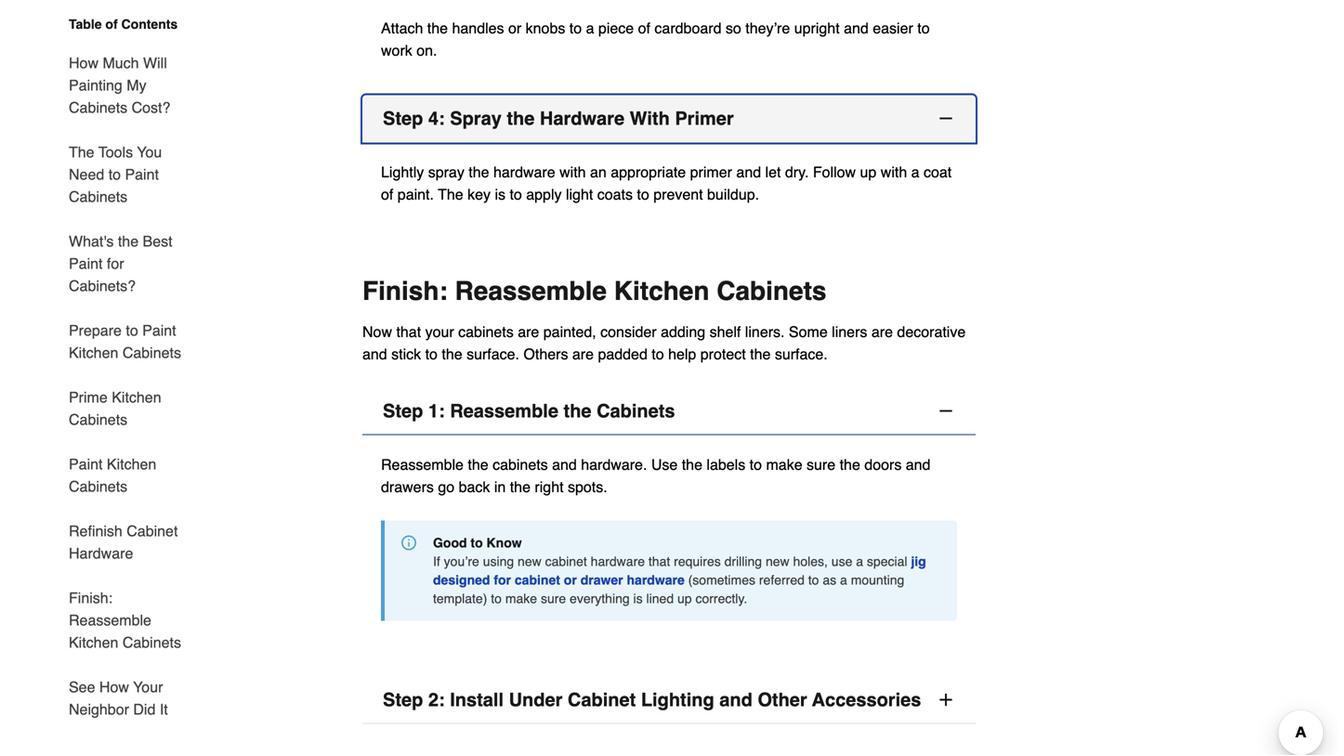 Task type: describe. For each thing, give the bounding box(es) containing it.
reassemble inside finish: reassemble kitchen cabinets
[[69, 612, 151, 629]]

painted,
[[543, 323, 596, 341]]

spray
[[428, 164, 464, 181]]

on.
[[417, 42, 437, 59]]

you
[[137, 144, 162, 161]]

kitchen up adding
[[614, 276, 709, 306]]

in
[[494, 479, 506, 496]]

the tools you need to paint cabinets
[[69, 144, 162, 205]]

the inside "button"
[[564, 400, 592, 422]]

up inside (sometimes referred to as a mounting template) to make sure everything is lined up correctly.
[[677, 591, 692, 606]]

the down liners. on the top of the page
[[750, 346, 771, 363]]

contents
[[121, 17, 178, 32]]

lighting
[[641, 689, 714, 711]]

cabinets inside "button"
[[597, 400, 675, 422]]

step 1: reassemble the cabinets button
[[362, 388, 976, 435]]

2 horizontal spatial are
[[872, 323, 893, 341]]

prepare to paint kitchen cabinets
[[69, 322, 181, 361]]

good to know
[[433, 536, 522, 551]]

paint.
[[398, 186, 434, 203]]

refinish cabinet hardware
[[69, 523, 178, 562]]

and inside button
[[719, 689, 753, 711]]

a inside lightly spray the hardware with an appropriate primer and let dry. follow up with a coat of paint. the key is to apply light coats to prevent buildup.
[[911, 164, 920, 181]]

hardware.
[[581, 456, 647, 473]]

the inside lightly spray the hardware with an appropriate primer and let dry. follow up with a coat of paint. the key is to apply light coats to prevent buildup.
[[438, 186, 463, 203]]

your
[[133, 679, 163, 696]]

so
[[726, 19, 741, 37]]

step 2: install under cabinet lighting and other accessories
[[383, 689, 921, 711]]

the inside lightly spray the hardware with an appropriate primer and let dry. follow up with a coat of paint. the key is to apply light coats to prevent buildup.
[[469, 164, 489, 181]]

you're
[[444, 554, 479, 569]]

my
[[127, 77, 146, 94]]

cabinet inside "jig designed for cabinet or drawer hardware"
[[515, 573, 560, 588]]

2 new from the left
[[766, 554, 790, 569]]

if you're using new cabinet hardware that requires drilling new holes, use a special
[[433, 554, 911, 569]]

use
[[651, 456, 678, 473]]

for inside what's the best paint for cabinets?
[[107, 255, 124, 272]]

drilling
[[724, 554, 762, 569]]

good
[[433, 536, 467, 551]]

cost?
[[132, 99, 170, 116]]

how much will painting my cabinets cost?
[[69, 54, 170, 116]]

step for step 4: spray the hardware with primer
[[383, 108, 423, 129]]

primer
[[675, 108, 734, 129]]

the left doors
[[840, 456, 860, 473]]

make inside reassemble the cabinets and hardware. use the labels to make sure the doors and drawers go back in the right spots.
[[766, 456, 803, 473]]

now that your cabinets are painted, consider adding shelf liners. some liners are decorative and stick to the surface. others are padded to help protect the surface.
[[362, 323, 966, 363]]

is inside (sometimes referred to as a mounting template) to make sure everything is lined up correctly.
[[633, 591, 643, 606]]

(sometimes referred to as a mounting template) to make sure everything is lined up correctly.
[[433, 573, 904, 606]]

appropriate
[[611, 164, 686, 181]]

install
[[450, 689, 504, 711]]

apply
[[526, 186, 562, 203]]

prevent
[[653, 186, 703, 203]]

to up you're
[[471, 536, 483, 551]]

the right use
[[682, 456, 703, 473]]

0 vertical spatial cabinet
[[545, 554, 587, 569]]

the up back
[[468, 456, 488, 473]]

referred
[[759, 573, 805, 588]]

using
[[483, 554, 514, 569]]

prepare to paint kitchen cabinets link
[[69, 309, 193, 375]]

2 surface. from the left
[[775, 346, 828, 363]]

buildup.
[[707, 186, 759, 203]]

how inside the how much will painting my cabinets cost?
[[69, 54, 99, 72]]

of inside lightly spray the hardware with an appropriate primer and let dry. follow up with a coat of paint. the key is to apply light coats to prevent buildup.
[[381, 186, 393, 203]]

paint kitchen cabinets
[[69, 456, 156, 495]]

primer
[[690, 164, 732, 181]]

what's
[[69, 233, 114, 250]]

follow
[[813, 164, 856, 181]]

the inside the tools you need to paint cabinets
[[69, 144, 94, 161]]

tools
[[98, 144, 133, 161]]

to down the appropriate
[[637, 186, 649, 203]]

cabinets inside prepare to paint kitchen cabinets
[[122, 344, 181, 361]]

painting
[[69, 77, 122, 94]]

cabinet inside button
[[568, 689, 636, 711]]

make inside (sometimes referred to as a mounting template) to make sure everything is lined up correctly.
[[505, 591, 537, 606]]

cabinets inside the paint kitchen cabinets
[[69, 478, 127, 495]]

labels
[[707, 456, 745, 473]]

designed
[[433, 573, 490, 588]]

to left as
[[808, 573, 819, 588]]

reassemble up the painted,
[[455, 276, 607, 306]]

piece
[[598, 19, 634, 37]]

liners
[[832, 323, 867, 341]]

hardware inside refinish cabinet hardware
[[69, 545, 133, 562]]

spots.
[[568, 479, 607, 496]]

a inside attach the handles or knobs to a piece of cardboard so they're upright and easier to work on.
[[586, 19, 594, 37]]

cabinets inside prime kitchen cabinets
[[69, 411, 127, 428]]

hardware inside button
[[540, 108, 625, 129]]

minus image
[[937, 402, 955, 420]]

and inside attach the handles or knobs to a piece of cardboard so they're upright and easier to work on.
[[844, 19, 869, 37]]

and up right
[[552, 456, 577, 473]]

prepare
[[69, 322, 122, 339]]

some
[[789, 323, 828, 341]]

to right easier
[[917, 19, 930, 37]]

if
[[433, 554, 440, 569]]

padded
[[598, 346, 648, 363]]

step 4: spray the hardware with primer
[[383, 108, 734, 129]]

kitchen up see
[[69, 634, 118, 651]]

minus image
[[937, 109, 955, 128]]

the inside button
[[507, 108, 535, 129]]

attach
[[381, 19, 423, 37]]

(sometimes
[[688, 573, 755, 588]]

cardboard
[[655, 19, 722, 37]]

as
[[823, 573, 836, 588]]

the inside what's the best paint for cabinets?
[[118, 233, 139, 250]]

hardware inside "jig designed for cabinet or drawer hardware"
[[627, 573, 685, 588]]

mounting
[[851, 573, 904, 588]]

for inside "jig designed for cabinet or drawer hardware"
[[494, 573, 511, 588]]

the tools you need to paint cabinets link
[[69, 130, 193, 219]]

reassemble inside "button"
[[450, 400, 558, 422]]

shelf
[[710, 323, 741, 341]]

of inside attach the handles or knobs to a piece of cardboard so they're upright and easier to work on.
[[638, 19, 650, 37]]

sure inside reassemble the cabinets and hardware. use the labels to make sure the doors and drawers go back in the right spots.
[[807, 456, 836, 473]]

1 horizontal spatial finish:
[[362, 276, 448, 306]]

to right the template)
[[491, 591, 502, 606]]

with
[[630, 108, 670, 129]]

accessories
[[812, 689, 921, 711]]

step for step 1: reassemble the cabinets
[[383, 400, 423, 422]]

template)
[[433, 591, 487, 606]]

prime kitchen cabinets link
[[69, 375, 193, 442]]

paint inside prepare to paint kitchen cabinets
[[142, 322, 176, 339]]

lined
[[646, 591, 674, 606]]

the down your
[[442, 346, 462, 363]]

1 with from the left
[[560, 164, 586, 181]]

see
[[69, 679, 95, 696]]

protect
[[700, 346, 746, 363]]

attach the handles or knobs to a piece of cardboard so they're upright and easier to work on.
[[381, 19, 930, 59]]

coats
[[597, 186, 633, 203]]

kitchen inside the paint kitchen cabinets
[[107, 456, 156, 473]]

or inside "jig designed for cabinet or drawer hardware"
[[564, 573, 577, 588]]



Task type: vqa. For each thing, say whether or not it's contained in the screenshot.
Table of Contents element
yes



Task type: locate. For each thing, give the bounding box(es) containing it.
to inside prepare to paint kitchen cabinets
[[126, 322, 138, 339]]

kitchen
[[614, 276, 709, 306], [69, 344, 118, 361], [112, 389, 161, 406], [107, 456, 156, 473], [69, 634, 118, 651]]

to inside the tools you need to paint cabinets
[[108, 166, 121, 183]]

3 step from the top
[[383, 689, 423, 711]]

1 horizontal spatial is
[[633, 591, 643, 606]]

reassemble right 1:
[[450, 400, 558, 422]]

and inside "now that your cabinets are painted, consider adding shelf liners. some liners are decorative and stick to the surface. others are padded to help protect the surface."
[[362, 346, 387, 363]]

surface. left others
[[467, 346, 519, 363]]

step
[[383, 108, 423, 129], [383, 400, 423, 422], [383, 689, 423, 711]]

the inside attach the handles or knobs to a piece of cardboard so they're upright and easier to work on.
[[427, 19, 448, 37]]

cabinet down know
[[515, 573, 560, 588]]

1 vertical spatial that
[[649, 554, 670, 569]]

are
[[518, 323, 539, 341], [872, 323, 893, 341], [572, 346, 594, 363]]

prime kitchen cabinets
[[69, 389, 161, 428]]

0 horizontal spatial with
[[560, 164, 586, 181]]

with up light
[[560, 164, 586, 181]]

a left the piece
[[586, 19, 594, 37]]

handles
[[452, 19, 504, 37]]

step inside button
[[383, 108, 423, 129]]

how
[[69, 54, 99, 72], [99, 679, 129, 696]]

cabinet right under
[[568, 689, 636, 711]]

stick
[[391, 346, 421, 363]]

0 vertical spatial finish: reassemble kitchen cabinets
[[362, 276, 827, 306]]

jig designed for cabinet or drawer hardware
[[433, 554, 926, 588]]

and left let at the right top
[[736, 164, 761, 181]]

what's the best paint for cabinets?
[[69, 233, 172, 295]]

0 vertical spatial step
[[383, 108, 423, 129]]

lightly spray the hardware with an appropriate primer and let dry. follow up with a coat of paint. the key is to apply light coats to prevent buildup.
[[381, 164, 952, 203]]

sure left doors
[[807, 456, 836, 473]]

1 horizontal spatial surface.
[[775, 346, 828, 363]]

0 vertical spatial how
[[69, 54, 99, 72]]

cabinets
[[69, 99, 127, 116], [69, 188, 127, 205], [717, 276, 827, 306], [122, 344, 181, 361], [597, 400, 675, 422], [69, 411, 127, 428], [69, 478, 127, 495], [122, 634, 181, 651]]

that
[[396, 323, 421, 341], [649, 554, 670, 569]]

1 horizontal spatial cabinet
[[568, 689, 636, 711]]

a inside (sometimes referred to as a mounting template) to make sure everything is lined up correctly.
[[840, 573, 847, 588]]

to left help
[[652, 346, 664, 363]]

special
[[867, 554, 907, 569]]

1 vertical spatial for
[[494, 573, 511, 588]]

1 vertical spatial make
[[505, 591, 537, 606]]

step inside step 2: install under cabinet lighting and other accessories button
[[383, 689, 423, 711]]

refinish cabinet hardware link
[[69, 509, 193, 576]]

finish: reassemble kitchen cabinets link
[[69, 576, 193, 665]]

table
[[69, 17, 102, 32]]

that inside "now that your cabinets are painted, consider adding shelf liners. some liners are decorative and stick to the surface. others are padded to help protect the surface."
[[396, 323, 421, 341]]

0 vertical spatial make
[[766, 456, 803, 473]]

use
[[832, 554, 852, 569]]

kitchen down prepare
[[69, 344, 118, 361]]

1 new from the left
[[518, 554, 542, 569]]

upright
[[794, 19, 840, 37]]

finish: inside finish: reassemble kitchen cabinets
[[69, 590, 113, 607]]

finish: reassemble kitchen cabinets up your
[[69, 590, 181, 651]]

cabinets down painting
[[69, 99, 127, 116]]

paint down you
[[125, 166, 159, 183]]

paint inside what's the best paint for cabinets?
[[69, 255, 103, 272]]

hardware up an
[[540, 108, 625, 129]]

step 4: spray the hardware with primer button
[[362, 95, 976, 143]]

cabinets inside the tools you need to paint cabinets
[[69, 188, 127, 205]]

or inside attach the handles or knobs to a piece of cardboard so they're upright and easier to work on.
[[508, 19, 522, 37]]

know
[[487, 536, 522, 551]]

1 horizontal spatial the
[[438, 186, 463, 203]]

the up on.
[[427, 19, 448, 37]]

a
[[586, 19, 594, 37], [911, 164, 920, 181], [856, 554, 863, 569], [840, 573, 847, 588]]

of down lightly
[[381, 186, 393, 203]]

is inside lightly spray the hardware with an appropriate primer and let dry. follow up with a coat of paint. the key is to apply light coats to prevent buildup.
[[495, 186, 506, 203]]

0 horizontal spatial new
[[518, 554, 542, 569]]

0 vertical spatial hardware
[[540, 108, 625, 129]]

a left coat
[[911, 164, 920, 181]]

easier
[[873, 19, 913, 37]]

others
[[524, 346, 568, 363]]

how inside see how your neighbor did it
[[99, 679, 129, 696]]

finish: up now
[[362, 276, 448, 306]]

to left apply
[[510, 186, 522, 203]]

step 1: reassemble the cabinets
[[383, 400, 675, 422]]

0 vertical spatial hardware
[[493, 164, 555, 181]]

kitchen right prime
[[112, 389, 161, 406]]

reassemble
[[455, 276, 607, 306], [450, 400, 558, 422], [381, 456, 464, 473], [69, 612, 151, 629]]

to inside reassemble the cabinets and hardware. use the labels to make sure the doors and drawers go back in the right spots.
[[750, 456, 762, 473]]

cabinets inside the how much will painting my cabinets cost?
[[69, 99, 127, 116]]

liners.
[[745, 323, 785, 341]]

did
[[133, 701, 156, 718]]

0 horizontal spatial cabinet
[[127, 523, 178, 540]]

1 vertical spatial how
[[99, 679, 129, 696]]

and inside lightly spray the hardware with an appropriate primer and let dry. follow up with a coat of paint. the key is to apply light coats to prevent buildup.
[[736, 164, 761, 181]]

2 with from the left
[[881, 164, 907, 181]]

how much will painting my cabinets cost? link
[[69, 41, 193, 130]]

up right lined
[[677, 591, 692, 606]]

0 vertical spatial cabinet
[[127, 523, 178, 540]]

1 horizontal spatial sure
[[807, 456, 836, 473]]

are right liners
[[872, 323, 893, 341]]

doors
[[864, 456, 902, 473]]

1:
[[428, 400, 445, 422]]

or left drawer
[[564, 573, 577, 588]]

0 horizontal spatial finish: reassemble kitchen cabinets
[[69, 590, 181, 651]]

step inside step 1: reassemble the cabinets "button"
[[383, 400, 423, 422]]

the right the in
[[510, 479, 531, 496]]

1 vertical spatial or
[[564, 573, 577, 588]]

make right labels
[[766, 456, 803, 473]]

0 horizontal spatial the
[[69, 144, 94, 161]]

finish: down refinish cabinet hardware
[[69, 590, 113, 607]]

cabinet up drawer
[[545, 554, 587, 569]]

help
[[668, 346, 696, 363]]

sure left "everything"
[[541, 591, 566, 606]]

0 vertical spatial for
[[107, 255, 124, 272]]

hardware up lined
[[627, 573, 685, 588]]

to down your
[[425, 346, 438, 363]]

0 horizontal spatial finish:
[[69, 590, 113, 607]]

cabinet right the refinish
[[127, 523, 178, 540]]

back
[[459, 479, 490, 496]]

4:
[[428, 108, 445, 129]]

0 vertical spatial cabinets
[[458, 323, 514, 341]]

hardware up drawer
[[591, 554, 645, 569]]

0 horizontal spatial that
[[396, 323, 421, 341]]

1 vertical spatial the
[[438, 186, 463, 203]]

1 vertical spatial cabinet
[[515, 573, 560, 588]]

cabinets up the in
[[493, 456, 548, 473]]

step left 4:
[[383, 108, 423, 129]]

0 vertical spatial is
[[495, 186, 506, 203]]

cabinets
[[458, 323, 514, 341], [493, 456, 548, 473]]

0 vertical spatial up
[[860, 164, 877, 181]]

for
[[107, 255, 124, 272], [494, 573, 511, 588]]

to right knobs
[[569, 19, 582, 37]]

of right the piece
[[638, 19, 650, 37]]

finish: reassemble kitchen cabinets
[[362, 276, 827, 306], [69, 590, 181, 651]]

up right follow
[[860, 164, 877, 181]]

cabinets right your
[[458, 323, 514, 341]]

knobs
[[526, 19, 565, 37]]

finish: reassemble kitchen cabinets up the painted,
[[362, 276, 827, 306]]

with
[[560, 164, 586, 181], [881, 164, 907, 181]]

kitchen inside prime kitchen cabinets
[[112, 389, 161, 406]]

jig designed for cabinet or drawer hardware link
[[433, 554, 926, 588]]

cabinets inside reassemble the cabinets and hardware. use the labels to make sure the doors and drawers go back in the right spots.
[[493, 456, 548, 473]]

under
[[509, 689, 563, 711]]

1 vertical spatial finish: reassemble kitchen cabinets
[[69, 590, 181, 651]]

up inside lightly spray the hardware with an appropriate primer and let dry. follow up with a coat of paint. the key is to apply light coats to prevent buildup.
[[860, 164, 877, 181]]

0 horizontal spatial hardware
[[69, 545, 133, 562]]

1 vertical spatial step
[[383, 400, 423, 422]]

is left lined
[[633, 591, 643, 606]]

plus image
[[937, 691, 955, 709]]

much
[[103, 54, 139, 72]]

it
[[160, 701, 168, 718]]

1 vertical spatial hardware
[[591, 554, 645, 569]]

how up painting
[[69, 54, 99, 72]]

prime
[[69, 389, 108, 406]]

work
[[381, 42, 412, 59]]

0 vertical spatial or
[[508, 19, 522, 37]]

coat
[[924, 164, 952, 181]]

surface. down some
[[775, 346, 828, 363]]

0 horizontal spatial up
[[677, 591, 692, 606]]

1 vertical spatial cabinets
[[493, 456, 548, 473]]

reassemble inside reassemble the cabinets and hardware. use the labels to make sure the doors and drawers go back in the right spots.
[[381, 456, 464, 473]]

cabinets down need
[[69, 188, 127, 205]]

of right table
[[105, 17, 118, 32]]

best
[[143, 233, 172, 250]]

hardware inside lightly spray the hardware with an appropriate primer and let dry. follow up with a coat of paint. the key is to apply light coats to prevent buildup.
[[493, 164, 555, 181]]

1 vertical spatial sure
[[541, 591, 566, 606]]

0 horizontal spatial are
[[518, 323, 539, 341]]

dry.
[[785, 164, 809, 181]]

adding
[[661, 323, 705, 341]]

0 vertical spatial finish:
[[362, 276, 448, 306]]

let
[[765, 164, 781, 181]]

cabinets down prime
[[69, 411, 127, 428]]

table of contents element
[[54, 15, 193, 721]]

or left knobs
[[508, 19, 522, 37]]

hardware down the refinish
[[69, 545, 133, 562]]

1 horizontal spatial make
[[766, 456, 803, 473]]

cabinets up prime kitchen cabinets link
[[122, 344, 181, 361]]

make
[[766, 456, 803, 473], [505, 591, 537, 606]]

cabinets inside "now that your cabinets are painted, consider adding shelf liners. some liners are decorative and stick to the surface. others are padded to help protect the surface."
[[458, 323, 514, 341]]

paint down prime kitchen cabinets
[[69, 456, 103, 473]]

paint right prepare
[[142, 322, 176, 339]]

to right labels
[[750, 456, 762, 473]]

for down using
[[494, 573, 511, 588]]

is
[[495, 186, 506, 203], [633, 591, 643, 606]]

kitchen inside prepare to paint kitchen cabinets
[[69, 344, 118, 361]]

correctly.
[[696, 591, 747, 606]]

1 vertical spatial hardware
[[69, 545, 133, 562]]

sure inside (sometimes referred to as a mounting template) to make sure everything is lined up correctly.
[[541, 591, 566, 606]]

a right use at the right bottom of page
[[856, 554, 863, 569]]

new right using
[[518, 554, 542, 569]]

the
[[427, 19, 448, 37], [507, 108, 535, 129], [469, 164, 489, 181], [118, 233, 139, 250], [442, 346, 462, 363], [750, 346, 771, 363], [564, 400, 592, 422], [468, 456, 488, 473], [682, 456, 703, 473], [840, 456, 860, 473], [510, 479, 531, 496]]

0 horizontal spatial surface.
[[467, 346, 519, 363]]

1 vertical spatial up
[[677, 591, 692, 606]]

finish:
[[362, 276, 448, 306], [69, 590, 113, 607]]

cabinets inside finish: reassemble kitchen cabinets
[[122, 634, 181, 651]]

they're
[[746, 19, 790, 37]]

to down tools
[[108, 166, 121, 183]]

reassemble up see
[[69, 612, 151, 629]]

spray
[[450, 108, 502, 129]]

light
[[566, 186, 593, 203]]

the up need
[[69, 144, 94, 161]]

2 vertical spatial hardware
[[627, 573, 685, 588]]

1 horizontal spatial finish: reassemble kitchen cabinets
[[362, 276, 827, 306]]

1 surface. from the left
[[467, 346, 519, 363]]

to right prepare
[[126, 322, 138, 339]]

cabinet inside refinish cabinet hardware
[[127, 523, 178, 540]]

reassemble up drawers at the left bottom of page
[[381, 456, 464, 473]]

1 vertical spatial is
[[633, 591, 643, 606]]

reassemble the cabinets and hardware. use the labels to make sure the doors and drawers go back in the right spots.
[[381, 456, 931, 496]]

paint inside the paint kitchen cabinets
[[69, 456, 103, 473]]

or
[[508, 19, 522, 37], [564, 573, 577, 588]]

hardware
[[493, 164, 555, 181], [591, 554, 645, 569], [627, 573, 685, 588]]

0 horizontal spatial of
[[105, 17, 118, 32]]

0 vertical spatial sure
[[807, 456, 836, 473]]

info image
[[401, 536, 416, 551]]

an
[[590, 164, 607, 181]]

kitchen down prime kitchen cabinets link
[[107, 456, 156, 473]]

surface.
[[467, 346, 519, 363], [775, 346, 828, 363]]

sure
[[807, 456, 836, 473], [541, 591, 566, 606]]

1 vertical spatial cabinet
[[568, 689, 636, 711]]

right
[[535, 479, 564, 496]]

1 horizontal spatial or
[[564, 573, 577, 588]]

and left other
[[719, 689, 753, 711]]

the
[[69, 144, 94, 161], [438, 186, 463, 203]]

the right spray
[[507, 108, 535, 129]]

0 horizontal spatial make
[[505, 591, 537, 606]]

and right doors
[[906, 456, 931, 473]]

neighbor
[[69, 701, 129, 718]]

step for step 2: install under cabinet lighting and other accessories
[[383, 689, 423, 711]]

is right key
[[495, 186, 506, 203]]

decorative
[[897, 323, 966, 341]]

make down using
[[505, 591, 537, 606]]

0 vertical spatial that
[[396, 323, 421, 341]]

2:
[[428, 689, 445, 711]]

and left easier
[[844, 19, 869, 37]]

will
[[143, 54, 167, 72]]

1 step from the top
[[383, 108, 423, 129]]

step left 1:
[[383, 400, 423, 422]]

0 horizontal spatial sure
[[541, 591, 566, 606]]

that up (sometimes referred to as a mounting template) to make sure everything is lined up correctly.
[[649, 554, 670, 569]]

0 horizontal spatial or
[[508, 19, 522, 37]]

1 horizontal spatial of
[[381, 186, 393, 203]]

drawer
[[581, 573, 623, 588]]

0 horizontal spatial is
[[495, 186, 506, 203]]

1 horizontal spatial up
[[860, 164, 877, 181]]

2 vertical spatial step
[[383, 689, 423, 711]]

cabinets up the refinish
[[69, 478, 127, 495]]

how up neighbor
[[99, 679, 129, 696]]

for up cabinets?
[[107, 255, 124, 272]]

1 horizontal spatial with
[[881, 164, 907, 181]]

hardware
[[540, 108, 625, 129], [69, 545, 133, 562]]

see how your neighbor did it
[[69, 679, 168, 718]]

1 horizontal spatial for
[[494, 573, 511, 588]]

2 horizontal spatial of
[[638, 19, 650, 37]]

cabinets up liners. on the top of the page
[[717, 276, 827, 306]]

of
[[105, 17, 118, 32], [638, 19, 650, 37], [381, 186, 393, 203]]

the down spray
[[438, 186, 463, 203]]

finish: reassemble kitchen cabinets inside "table of contents" element
[[69, 590, 181, 651]]

the up key
[[469, 164, 489, 181]]

a right as
[[840, 573, 847, 588]]

hardware up apply
[[493, 164, 555, 181]]

cabinets up your
[[122, 634, 181, 651]]

are up others
[[518, 323, 539, 341]]

1 horizontal spatial hardware
[[540, 108, 625, 129]]

1 horizontal spatial that
[[649, 554, 670, 569]]

that up 'stick'
[[396, 323, 421, 341]]

1 horizontal spatial are
[[572, 346, 594, 363]]

0 vertical spatial the
[[69, 144, 94, 161]]

step left 2:
[[383, 689, 423, 711]]

new up referred
[[766, 554, 790, 569]]

and down now
[[362, 346, 387, 363]]

with left coat
[[881, 164, 907, 181]]

cabinets?
[[69, 277, 136, 295]]

0 horizontal spatial for
[[107, 255, 124, 272]]

new
[[518, 554, 542, 569], [766, 554, 790, 569]]

1 vertical spatial finish:
[[69, 590, 113, 607]]

go
[[438, 479, 455, 496]]

paint inside the tools you need to paint cabinets
[[125, 166, 159, 183]]

the up hardware.
[[564, 400, 592, 422]]

1 horizontal spatial new
[[766, 554, 790, 569]]

2 step from the top
[[383, 400, 423, 422]]

cabinets up hardware.
[[597, 400, 675, 422]]

are down the painted,
[[572, 346, 594, 363]]



